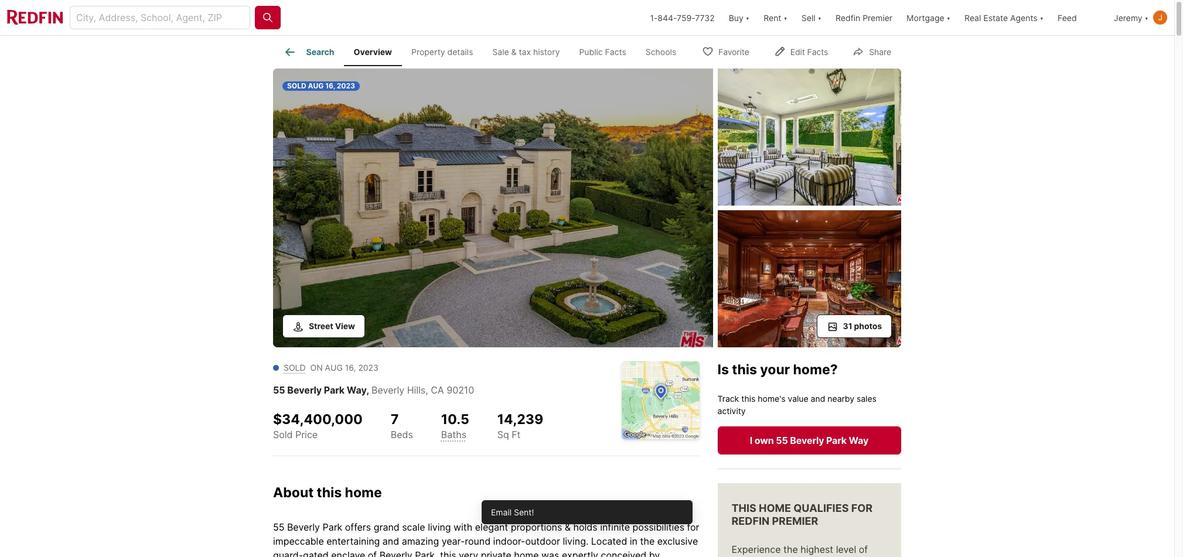 Task type: describe. For each thing, give the bounding box(es) containing it.
street view button
[[283, 315, 365, 338]]

beverly down amazing on the left of page
[[380, 550, 413, 558]]

sold aug 16, 2023 link
[[273, 69, 714, 350]]

proportions
[[511, 522, 562, 534]]

favorite
[[719, 47, 750, 57]]

rent ▾ button
[[764, 0, 788, 35]]

10.5
[[441, 411, 470, 428]]

sell ▾ button
[[802, 0, 822, 35]]

real estate agents ▾
[[965, 13, 1044, 23]]

and inside 55 beverly park offers grand scale living with elegant proportions  &  holds infinite possibilities for impeccable entertaining and amazing year-round indoor-outdoor living. located in the exclusive guard-gated enclave of beverly park, this very private home was expertly conceived
[[383, 536, 399, 548]]

1 , from the left
[[367, 384, 369, 396]]

of inside 55 beverly park offers grand scale living with elegant proportions  &  holds infinite possibilities for impeccable entertaining and amazing year-round indoor-outdoor living. located in the exclusive guard-gated enclave of beverly park, this very private home was expertly conceived
[[368, 550, 377, 558]]

beverly down sold link
[[287, 384, 322, 396]]

infinite
[[600, 522, 630, 534]]

schools
[[646, 47, 677, 57]]

offers
[[345, 522, 371, 534]]

holds
[[574, 522, 598, 534]]

real estate agents ▾ button
[[958, 0, 1051, 35]]

redfin
[[836, 13, 861, 23]]

photos
[[855, 321, 882, 331]]

year-
[[442, 536, 465, 548]]

grand
[[374, 522, 400, 534]]

0 horizontal spatial 16,
[[326, 82, 335, 90]]

about this home
[[273, 485, 382, 501]]

7 beds
[[391, 411, 413, 441]]

mortgage ▾ button
[[900, 0, 958, 35]]

property details
[[412, 47, 473, 57]]

street view
[[309, 321, 355, 331]]

is
[[718, 361, 730, 378]]

jeremy
[[1115, 13, 1143, 23]]

public
[[580, 47, 603, 57]]

about
[[273, 485, 314, 501]]

55 for 55 beverly park offers grand scale living with elegant proportions  &  holds infinite possibilities for impeccable entertaining and amazing year-round indoor-outdoor living. located in the exclusive guard-gated enclave of beverly park, this very private home was expertly conceived 
[[273, 522, 285, 534]]

elegant
[[475, 522, 508, 534]]

share button
[[843, 39, 902, 63]]

▾ inside real estate agents ▾ link
[[1041, 13, 1044, 23]]

track
[[718, 394, 740, 404]]

property details tab
[[402, 38, 483, 66]]

your
[[761, 361, 791, 378]]

jeremy ▾
[[1115, 13, 1149, 23]]

facts for public facts
[[605, 47, 627, 57]]

▾ for buy ▾
[[746, 13, 750, 23]]

this for about
[[317, 485, 342, 501]]

sold for sold aug 16, 2023
[[287, 82, 307, 90]]

sold
[[273, 429, 293, 441]]

mortgage
[[907, 13, 945, 23]]

submit search image
[[262, 12, 274, 23]]

10.5 baths
[[441, 411, 470, 441]]

& inside "tab"
[[512, 47, 517, 57]]

home inside 55 beverly park offers grand scale living with elegant proportions  &  holds infinite possibilities for impeccable entertaining and amazing year-round indoor-outdoor living. located in the exclusive guard-gated enclave of beverly park, this very private home was expertly conceived
[[514, 550, 539, 558]]

feed button
[[1051, 0, 1108, 35]]

conceived
[[601, 550, 647, 558]]

buy ▾ button
[[722, 0, 757, 35]]

public facts tab
[[570, 38, 636, 66]]

55 beverly park way , beverly hills , ca 90210
[[273, 384, 475, 396]]

street
[[309, 321, 333, 331]]

759-
[[677, 13, 696, 23]]

redfin premier button
[[829, 0, 900, 35]]

0 vertical spatial home
[[345, 485, 382, 501]]

0 vertical spatial 2023
[[337, 82, 355, 90]]

this
[[732, 502, 757, 514]]

55 inside i own 55 beverly park way button
[[777, 435, 789, 446]]

and inside the track this home's value and nearby sales activity
[[812, 394, 826, 404]]

property
[[412, 47, 445, 57]]

redfin premier
[[836, 13, 893, 23]]

1-844-759-7732
[[650, 13, 715, 23]]

scale
[[402, 522, 425, 534]]

$34,400,000
[[273, 411, 363, 428]]

this inside 55 beverly park offers grand scale living with elegant proportions  &  holds infinite possibilities for impeccable entertaining and amazing year-round indoor-outdoor living. located in the exclusive guard-gated enclave of beverly park, this very private home was expertly conceived
[[440, 550, 457, 558]]

view
[[335, 321, 355, 331]]

for
[[687, 522, 700, 534]]

▾ for mortgage ▾
[[947, 13, 951, 23]]

14,239 sq ft
[[498, 411, 544, 441]]

was
[[542, 550, 560, 558]]

in
[[630, 536, 638, 548]]

2 , from the left
[[426, 384, 428, 396]]

amazing
[[402, 536, 439, 548]]

agents
[[1011, 13, 1038, 23]]

i
[[751, 435, 753, 446]]

this for is
[[733, 361, 758, 378]]

premier
[[773, 515, 819, 528]]

sold on aug 16, 2023
[[284, 363, 379, 373]]

gated
[[303, 550, 329, 558]]

premier
[[863, 13, 893, 23]]

feed
[[1058, 13, 1078, 23]]

track this home's value and nearby sales activity
[[718, 394, 877, 416]]

outdoor
[[526, 536, 561, 548]]

31 photos
[[843, 321, 882, 331]]

1 vertical spatial 16,
[[345, 363, 356, 373]]

844-
[[658, 13, 677, 23]]

home?
[[794, 361, 839, 378]]

on
[[310, 363, 323, 373]]

90210
[[447, 384, 475, 396]]



Task type: vqa. For each thing, say whether or not it's contained in the screenshot.


Task type: locate. For each thing, give the bounding box(es) containing it.
$34,400,000 sold price
[[273, 411, 363, 441]]

1 vertical spatial park
[[827, 435, 847, 446]]

baths
[[441, 429, 467, 441]]

of right level
[[860, 544, 869, 555]]

entertaining
[[327, 536, 380, 548]]

with
[[454, 522, 473, 534]]

buy ▾
[[729, 13, 750, 23]]

16,
[[326, 82, 335, 90], [345, 363, 356, 373]]

14,239
[[498, 411, 544, 428]]

1 horizontal spatial aug
[[325, 363, 343, 373]]

exclusive
[[658, 536, 698, 548]]

this for track
[[742, 394, 756, 404]]

beverly inside button
[[791, 435, 825, 446]]

way down sold on aug 16, 2023
[[347, 384, 367, 396]]

1 horizontal spatial &
[[565, 522, 571, 534]]

0 vertical spatial &
[[512, 47, 517, 57]]

own
[[755, 435, 775, 446]]

0 horizontal spatial ,
[[367, 384, 369, 396]]

55 up impeccable
[[273, 522, 285, 534]]

the inside experience the highest level of
[[784, 544, 799, 555]]

way inside button
[[850, 435, 869, 446]]

sell
[[802, 13, 816, 23]]

2 ▾ from the left
[[784, 13, 788, 23]]

0 horizontal spatial of
[[368, 550, 377, 558]]

park inside button
[[827, 435, 847, 446]]

level
[[837, 544, 857, 555]]

1 vertical spatial 2023
[[358, 363, 379, 373]]

overview
[[354, 47, 392, 57]]

this right the is
[[733, 361, 758, 378]]

is this your home?
[[718, 361, 839, 378]]

park for 55 beverly park offers grand scale living with elegant proportions  &  holds infinite possibilities for impeccable entertaining and amazing year-round indoor-outdoor living. located in the exclusive guard-gated enclave of beverly park, this very private home was expertly conceived 
[[323, 522, 343, 534]]

round
[[465, 536, 491, 548]]

31 photos button
[[817, 315, 892, 338]]

sold left on
[[284, 363, 306, 373]]

sales
[[857, 394, 877, 404]]

7
[[391, 411, 399, 428]]

0 horizontal spatial the
[[641, 536, 655, 548]]

2023 up the 55 beverly park way , beverly hills , ca 90210
[[358, 363, 379, 373]]

1 horizontal spatial 16,
[[345, 363, 356, 373]]

▾ right mortgage
[[947, 13, 951, 23]]

1 vertical spatial sold
[[284, 363, 306, 373]]

55 inside 55 beverly park offers grand scale living with elegant proportions  &  holds infinite possibilities for impeccable entertaining and amazing year-round indoor-outdoor living. located in the exclusive guard-gated enclave of beverly park, this very private home was expertly conceived
[[273, 522, 285, 534]]

1 horizontal spatial 2023
[[358, 363, 379, 373]]

1 ▾ from the left
[[746, 13, 750, 23]]

0 vertical spatial sold
[[287, 82, 307, 90]]

& inside 55 beverly park offers grand scale living with elegant proportions  &  holds infinite possibilities for impeccable entertaining and amazing year-round indoor-outdoor living. located in the exclusive guard-gated enclave of beverly park, this very private home was expertly conceived
[[565, 522, 571, 534]]

55
[[273, 384, 285, 396], [777, 435, 789, 446], [273, 522, 285, 534]]

0 vertical spatial and
[[812, 394, 826, 404]]

55 right "own"
[[777, 435, 789, 446]]

1 vertical spatial way
[[850, 435, 869, 446]]

experience the highest level of
[[732, 544, 883, 558]]

nearby
[[828, 394, 855, 404]]

home down outdoor
[[514, 550, 539, 558]]

sq
[[498, 429, 509, 441]]

1 vertical spatial &
[[565, 522, 571, 534]]

0 vertical spatial way
[[347, 384, 367, 396]]

facts right the public
[[605, 47, 627, 57]]

▾ inside mortgage ▾ dropdown button
[[947, 13, 951, 23]]

public facts
[[580, 47, 627, 57]]

impeccable
[[273, 536, 324, 548]]

and right value
[[812, 394, 826, 404]]

0 horizontal spatial home
[[345, 485, 382, 501]]

map entry image
[[622, 361, 700, 439]]

user photo image
[[1154, 11, 1168, 25]]

sold aug 16, 2023
[[287, 82, 355, 90]]

sold down search link
[[287, 82, 307, 90]]

very
[[459, 550, 479, 558]]

value
[[789, 394, 809, 404]]

▾ right rent
[[784, 13, 788, 23]]

ft
[[512, 429, 521, 441]]

1 vertical spatial home
[[514, 550, 539, 558]]

1 vertical spatial aug
[[325, 363, 343, 373]]

▾ for jeremy ▾
[[1145, 13, 1149, 23]]

facts inside button
[[808, 47, 829, 57]]

rent ▾
[[764, 13, 788, 23]]

0 horizontal spatial 2023
[[337, 82, 355, 90]]

baths link
[[441, 429, 467, 441]]

park down nearby
[[827, 435, 847, 446]]

tab list containing search
[[273, 36, 696, 66]]

the left highest
[[784, 544, 799, 555]]

ca
[[431, 384, 444, 396]]

1 horizontal spatial way
[[850, 435, 869, 446]]

way down sales
[[850, 435, 869, 446]]

this home qualifies for redfin premier
[[732, 502, 873, 528]]

overview tab
[[344, 38, 402, 66]]

2 vertical spatial park
[[323, 522, 343, 534]]

the inside 55 beverly park offers grand scale living with elegant proportions  &  holds infinite possibilities for impeccable entertaining and amazing year-round indoor-outdoor living. located in the exclusive guard-gated enclave of beverly park, this very private home was expertly conceived
[[641, 536, 655, 548]]

sold link
[[284, 363, 306, 373]]

i own 55 beverly park way
[[751, 435, 869, 446]]

park inside 55 beverly park offers grand scale living with elegant proportions  &  holds infinite possibilities for impeccable entertaining and amazing year-round indoor-outdoor living. located in the exclusive guard-gated enclave of beverly park, this very private home was expertly conceived
[[323, 522, 343, 534]]

share
[[870, 47, 892, 57]]

this down year-
[[440, 550, 457, 558]]

3 ▾ from the left
[[818, 13, 822, 23]]

of down entertaining
[[368, 550, 377, 558]]

of inside experience the highest level of
[[860, 544, 869, 555]]

home up offers
[[345, 485, 382, 501]]

tax
[[519, 47, 531, 57]]

beverly left hills
[[372, 384, 405, 396]]

0 vertical spatial 16,
[[326, 82, 335, 90]]

this right 'about'
[[317, 485, 342, 501]]

aug right on
[[325, 363, 343, 373]]

55 for 55 beverly park way , beverly hills , ca 90210
[[273, 384, 285, 396]]

55 beverly park way, beverly hills, ca 90210 image
[[273, 69, 714, 347], [718, 69, 902, 206], [718, 210, 902, 347]]

qualifies
[[794, 502, 850, 514]]

▾ right the sell at the right top of the page
[[818, 13, 822, 23]]

park for 55 beverly park way , beverly hills , ca 90210
[[324, 384, 345, 396]]

2023 down overview tab at the top left of page
[[337, 82, 355, 90]]

▾ inside sell ▾ dropdown button
[[818, 13, 822, 23]]

price
[[295, 429, 318, 441]]

favorite button
[[692, 39, 760, 63]]

rent ▾ button
[[757, 0, 795, 35]]

buy ▾ button
[[729, 0, 750, 35]]

1 horizontal spatial ,
[[426, 384, 428, 396]]

16, down search
[[326, 82, 335, 90]]

of
[[860, 544, 869, 555], [368, 550, 377, 558]]

0 horizontal spatial &
[[512, 47, 517, 57]]

located
[[592, 536, 628, 548]]

▾ for sell ▾
[[818, 13, 822, 23]]

& left tax
[[512, 47, 517, 57]]

home
[[760, 502, 792, 514]]

and down the grand on the left bottom
[[383, 536, 399, 548]]

, down sold on aug 16, 2023
[[367, 384, 369, 396]]

beverly up impeccable
[[287, 522, 320, 534]]

sold for sold on aug 16, 2023
[[284, 363, 306, 373]]

0 horizontal spatial facts
[[605, 47, 627, 57]]

mortgage ▾ button
[[907, 0, 951, 35]]

hills
[[407, 384, 426, 396]]

City, Address, School, Agent, ZIP search field
[[70, 6, 250, 29]]

living
[[428, 522, 451, 534]]

facts for edit facts
[[808, 47, 829, 57]]

this right track
[[742, 394, 756, 404]]

0 vertical spatial 55
[[273, 384, 285, 396]]

buy
[[729, 13, 744, 23]]

the right in
[[641, 536, 655, 548]]

0 horizontal spatial and
[[383, 536, 399, 548]]

edit facts button
[[764, 39, 839, 63]]

1 horizontal spatial facts
[[808, 47, 829, 57]]

1 horizontal spatial and
[[812, 394, 826, 404]]

edit
[[791, 47, 805, 57]]

sell ▾ button
[[795, 0, 829, 35]]

& up living. on the left
[[565, 522, 571, 534]]

1 horizontal spatial home
[[514, 550, 539, 558]]

▾ for rent ▾
[[784, 13, 788, 23]]

history
[[534, 47, 560, 57]]

4 ▾ from the left
[[947, 13, 951, 23]]

1 vertical spatial and
[[383, 536, 399, 548]]

▾ left user photo on the right top
[[1145, 13, 1149, 23]]

sold
[[287, 82, 307, 90], [284, 363, 306, 373]]

0 vertical spatial aug
[[308, 82, 324, 90]]

1 vertical spatial 55
[[777, 435, 789, 446]]

▾ right agents
[[1041, 13, 1044, 23]]

aug
[[308, 82, 324, 90], [325, 363, 343, 373]]

facts inside tab
[[605, 47, 627, 57]]

home
[[345, 485, 382, 501], [514, 550, 539, 558]]

▾ inside rent ▾ dropdown button
[[784, 13, 788, 23]]

1 horizontal spatial of
[[860, 544, 869, 555]]

aug down search
[[308, 82, 324, 90]]

beverly down the track this home's value and nearby sales activity
[[791, 435, 825, 446]]

activity
[[718, 406, 746, 416]]

facts right edit
[[808, 47, 829, 57]]

0 horizontal spatial aug
[[308, 82, 324, 90]]

55 down sold link
[[273, 384, 285, 396]]

rent
[[764, 13, 782, 23]]

this inside the track this home's value and nearby sales activity
[[742, 394, 756, 404]]

▾ right buy on the top of page
[[746, 13, 750, 23]]

sell ▾
[[802, 13, 822, 23]]

16, up the 55 beverly park way , beverly hills , ca 90210
[[345, 363, 356, 373]]

2 vertical spatial 55
[[273, 522, 285, 534]]

park up entertaining
[[323, 522, 343, 534]]

tab list
[[273, 36, 696, 66]]

▾ inside buy ▾ dropdown button
[[746, 13, 750, 23]]

park down sold on aug 16, 2023
[[324, 384, 345, 396]]

indoor-
[[493, 536, 526, 548]]

6 ▾ from the left
[[1145, 13, 1149, 23]]

private
[[481, 550, 512, 558]]

email sent!
[[491, 507, 534, 517]]

sale
[[493, 47, 509, 57]]

55 beverly park offers grand scale living with elegant proportions  &  holds infinite possibilities for impeccable entertaining and amazing year-round indoor-outdoor living. located in the exclusive guard-gated enclave of beverly park, this very private home was expertly conceived 
[[273, 522, 700, 558]]

search link
[[283, 45, 335, 59]]

sale & tax history
[[493, 47, 560, 57]]

2023
[[337, 82, 355, 90], [358, 363, 379, 373]]

edit facts
[[791, 47, 829, 57]]

5 ▾ from the left
[[1041, 13, 1044, 23]]

, left ca
[[426, 384, 428, 396]]

sent!
[[514, 507, 534, 517]]

0 horizontal spatial way
[[347, 384, 367, 396]]

beverly
[[287, 384, 322, 396], [372, 384, 405, 396], [791, 435, 825, 446], [287, 522, 320, 534], [380, 550, 413, 558]]

enclave
[[331, 550, 365, 558]]

sale & tax history tab
[[483, 38, 570, 66]]

0 vertical spatial park
[[324, 384, 345, 396]]

schools tab
[[636, 38, 686, 66]]

1 horizontal spatial the
[[784, 544, 799, 555]]



